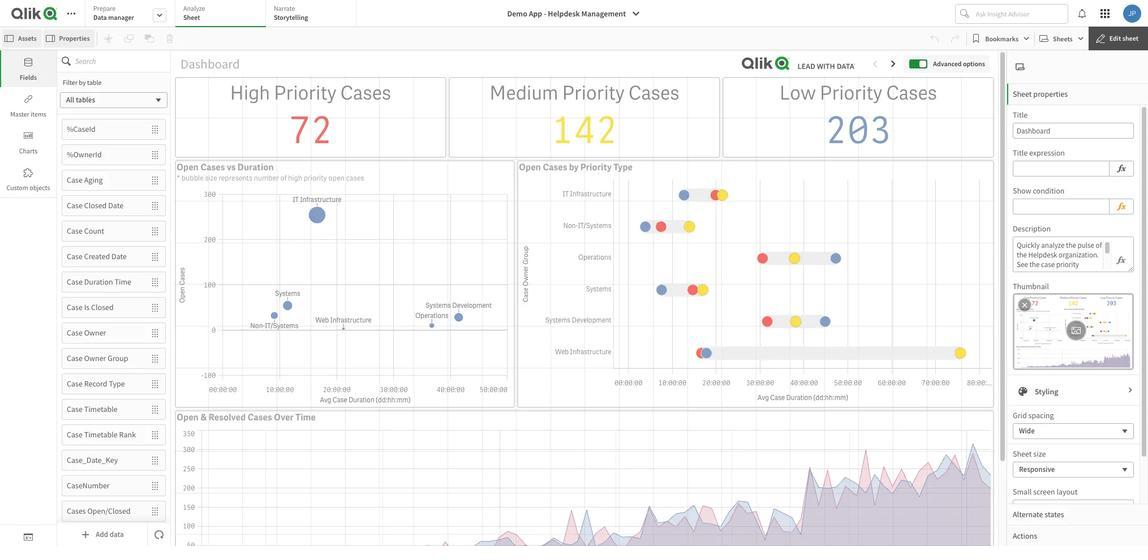 Task type: vqa. For each thing, say whether or not it's contained in the screenshot.
advanced options
yes



Task type: locate. For each thing, give the bounding box(es) containing it.
closed
[[84, 200, 107, 211], [91, 302, 114, 313]]

case down case owner
[[67, 353, 83, 364]]

priority for 142
[[562, 80, 625, 106]]

custom
[[6, 183, 28, 192]]

aging
[[84, 175, 103, 185]]

0 vertical spatial by
[[79, 78, 86, 87]]

move image for case duration time
[[145, 273, 165, 292]]

alternate states tab
[[1008, 504, 1149, 525]]

move image for case_date_key
[[145, 451, 165, 470]]

helpdesk
[[548, 8, 580, 19]]

timetable left rank
[[84, 430, 118, 440]]

title down sheet properties
[[1014, 110, 1028, 120]]

duration
[[238, 162, 274, 173], [84, 277, 113, 287]]

open for open cases by priority type
[[519, 162, 541, 173]]

case up case is closed
[[67, 277, 83, 287]]

case aging
[[67, 175, 103, 185]]

move image
[[145, 222, 165, 241], [145, 247, 165, 266], [145, 298, 165, 317], [145, 349, 165, 368], [145, 375, 165, 394], [145, 400, 165, 419], [145, 426, 165, 445], [145, 476, 165, 496]]

1 vertical spatial title
[[1014, 148, 1028, 158]]

timetable up case timetable rank
[[84, 404, 118, 415]]

1 horizontal spatial duration
[[238, 162, 274, 173]]

filter by table
[[63, 78, 102, 87]]

low priority cases 203
[[780, 80, 938, 154]]

case for case aging
[[67, 175, 83, 185]]

edit
[[1110, 34, 1122, 42]]

database image
[[24, 58, 33, 67]]

type right record at the bottom left of page
[[109, 379, 125, 389]]

priority inside medium priority cases 142
[[562, 80, 625, 106]]

move image for case is closed
[[145, 298, 165, 317]]

high priority cases 72
[[230, 80, 391, 154]]

priority for 203
[[820, 80, 883, 106]]

case down case is closed
[[67, 328, 83, 338]]

4 move image from the top
[[145, 196, 165, 215]]

cases open/closed
[[67, 506, 131, 516]]

demo app - helpdesk management button
[[501, 5, 648, 23]]

1 open expression editor image from the top
[[1117, 162, 1127, 176]]

case created date
[[67, 251, 127, 262]]

1 vertical spatial date
[[112, 251, 127, 262]]

1 horizontal spatial time
[[296, 412, 316, 424]]

type
[[614, 162, 633, 173], [109, 379, 125, 389]]

0 horizontal spatial time
[[115, 277, 131, 287]]

None text field
[[1014, 123, 1135, 139], [1014, 161, 1110, 177], [1014, 199, 1110, 215], [1018, 241, 1112, 270], [1014, 123, 1135, 139], [1014, 161, 1110, 177], [1014, 199, 1110, 215], [1018, 241, 1112, 270]]

open
[[177, 162, 199, 173], [519, 162, 541, 173], [177, 412, 199, 424]]

time right over
[[296, 412, 316, 424]]

sheet for sheet size
[[1014, 449, 1033, 459]]

%caseid
[[67, 124, 96, 134]]

2 move image from the top
[[145, 247, 165, 266]]

1 vertical spatial type
[[109, 379, 125, 389]]

timetable for case timetable rank
[[84, 430, 118, 440]]

7 case from the top
[[67, 328, 83, 338]]

6 move image from the top
[[145, 324, 165, 343]]

sheet
[[183, 13, 200, 22], [1014, 89, 1033, 99], [1014, 449, 1033, 459]]

2 open expression editor image from the top
[[1117, 254, 1126, 267]]

palette image
[[1019, 387, 1028, 396]]

high
[[230, 80, 270, 106]]

priority inside "high priority cases 72"
[[274, 80, 337, 106]]

prepare data manager
[[93, 4, 134, 22]]

0 vertical spatial closed
[[84, 200, 107, 211]]

1 timetable from the top
[[84, 404, 118, 415]]

priority for 72
[[274, 80, 337, 106]]

6 move image from the top
[[145, 400, 165, 419]]

open cases vs duration * bubble size represents number of high priority open cases
[[177, 162, 364, 183]]

1 vertical spatial timetable
[[84, 430, 118, 440]]

rank
[[119, 430, 136, 440]]

tab list
[[85, 0, 361, 28]]

move image for case created date
[[145, 247, 165, 266]]

sheet inside tab
[[1014, 89, 1033, 99]]

case for case is closed
[[67, 302, 83, 313]]

move image for case closed date
[[145, 196, 165, 215]]

0 vertical spatial duration
[[238, 162, 274, 173]]

add data button
[[57, 524, 148, 546]]

1 vertical spatial size
[[1034, 449, 1047, 459]]

2 move image from the top
[[145, 145, 165, 164]]

show
[[1014, 186, 1032, 196]]

sheet size
[[1014, 449, 1047, 459]]

alternate
[[1014, 510, 1044, 520]]

title expression
[[1014, 148, 1066, 158]]

by
[[79, 78, 86, 87], [569, 162, 579, 173]]

11 case from the top
[[67, 430, 83, 440]]

case timetable rank
[[67, 430, 136, 440]]

Search text field
[[75, 50, 170, 72]]

open expression editor image up open expression editor image
[[1117, 162, 1127, 176]]

size inside open cases vs duration * bubble size represents number of high priority open cases
[[205, 173, 217, 183]]

advanced
[[934, 59, 962, 68]]

case down case record type on the left bottom
[[67, 404, 83, 415]]

2 title from the top
[[1014, 148, 1028, 158]]

case is closed
[[67, 302, 114, 313]]

states
[[1045, 510, 1065, 520]]

demo app - helpdesk management
[[508, 8, 626, 19]]

size right bubble
[[205, 173, 217, 183]]

master
[[10, 110, 29, 118]]

cases
[[341, 80, 391, 106], [629, 80, 680, 106], [887, 80, 938, 106], [201, 162, 225, 173], [543, 162, 568, 173], [248, 412, 272, 424], [67, 506, 86, 516]]

-
[[544, 8, 547, 19]]

1 horizontal spatial type
[[614, 162, 633, 173]]

object image
[[24, 131, 33, 140]]

by left table
[[79, 78, 86, 87]]

1 vertical spatial open expression editor image
[[1117, 254, 1126, 267]]

show condition
[[1014, 186, 1065, 196]]

3 case from the top
[[67, 226, 83, 236]]

10 case from the top
[[67, 404, 83, 415]]

size up screen
[[1034, 449, 1047, 459]]

open for open cases vs duration * bubble size represents number of high priority open cases
[[177, 162, 199, 173]]

open inside open cases vs duration * bubble size represents number of high priority open cases
[[177, 162, 199, 173]]

record
[[84, 379, 107, 389]]

case left aging
[[67, 175, 83, 185]]

case timetable
[[67, 404, 118, 415]]

0 vertical spatial sheet
[[183, 13, 200, 22]]

move image for casenumber
[[145, 476, 165, 496]]

0 vertical spatial type
[[614, 162, 633, 173]]

case left count
[[67, 226, 83, 236]]

open expression editor image for title expression
[[1117, 162, 1127, 176]]

time down case created date
[[115, 277, 131, 287]]

storytelling
[[274, 13, 308, 22]]

tab list containing prepare
[[85, 0, 361, 28]]

1 owner from the top
[[84, 328, 106, 338]]

0 vertical spatial title
[[1014, 110, 1028, 120]]

case left record at the bottom left of page
[[67, 379, 83, 389]]

properties
[[59, 34, 90, 42]]

title left "expression" at the top right of the page
[[1014, 148, 1028, 158]]

description
[[1014, 224, 1052, 234]]

link image
[[24, 95, 33, 104]]

1 horizontal spatial size
[[1034, 449, 1047, 459]]

cases inside medium priority cases 142
[[629, 80, 680, 106]]

move image for case timetable
[[145, 400, 165, 419]]

move image for case count
[[145, 222, 165, 241]]

case left created
[[67, 251, 83, 262]]

0 horizontal spatial size
[[205, 173, 217, 183]]

0 vertical spatial timetable
[[84, 404, 118, 415]]

2 case from the top
[[67, 200, 83, 211]]

sheet down analyze
[[183, 13, 200, 22]]

date for case created date
[[112, 251, 127, 262]]

sheet down sheet image
[[1014, 89, 1033, 99]]

sheet properties
[[1014, 89, 1068, 99]]

1 move image from the top
[[145, 222, 165, 241]]

casenumber
[[67, 481, 110, 491]]

8 move image from the top
[[145, 502, 165, 521]]

5 case from the top
[[67, 277, 83, 287]]

9 case from the top
[[67, 379, 83, 389]]

case down case aging
[[67, 200, 83, 211]]

open expression editor image down open expression editor image
[[1117, 254, 1126, 267]]

case for case count
[[67, 226, 83, 236]]

1 case from the top
[[67, 175, 83, 185]]

priority
[[274, 80, 337, 106], [562, 80, 625, 106], [820, 80, 883, 106], [581, 162, 612, 173]]

sheet inside analyze sheet
[[183, 13, 200, 22]]

1 vertical spatial owner
[[84, 353, 106, 364]]

assets
[[18, 34, 37, 42]]

objects
[[30, 183, 50, 192]]

priority inside low priority cases 203
[[820, 80, 883, 106]]

8 case from the top
[[67, 353, 83, 364]]

represents
[[219, 173, 253, 183]]

1 move image from the top
[[145, 120, 165, 139]]

duration inside open cases vs duration * bubble size represents number of high priority open cases
[[238, 162, 274, 173]]

owner up case owner group
[[84, 328, 106, 338]]

bookmarks button
[[970, 29, 1033, 48]]

closed up count
[[84, 200, 107, 211]]

cases inside low priority cases 203
[[887, 80, 938, 106]]

owner
[[84, 328, 106, 338], [84, 353, 106, 364]]

2 owner from the top
[[84, 353, 106, 364]]

2 timetable from the top
[[84, 430, 118, 440]]

3 move image from the top
[[145, 171, 165, 190]]

open expression editor image
[[1117, 162, 1127, 176], [1117, 254, 1126, 267]]

next image
[[1128, 387, 1135, 397]]

owner left group
[[84, 353, 106, 364]]

1 vertical spatial sheet
[[1014, 89, 1033, 99]]

size
[[205, 173, 217, 183], [1034, 449, 1047, 459]]

case for case owner
[[67, 328, 83, 338]]

duration down created
[[84, 277, 113, 287]]

by down 142 in the top of the page
[[569, 162, 579, 173]]

properties
[[1034, 89, 1068, 99]]

variables image
[[24, 533, 33, 542]]

8 move image from the top
[[145, 476, 165, 496]]

case for case created date
[[67, 251, 83, 262]]

move image
[[145, 120, 165, 139], [145, 145, 165, 164], [145, 171, 165, 190], [145, 196, 165, 215], [145, 273, 165, 292], [145, 324, 165, 343], [145, 451, 165, 470], [145, 502, 165, 521]]

7 move image from the top
[[145, 451, 165, 470]]

0 horizontal spatial duration
[[84, 277, 113, 287]]

4 move image from the top
[[145, 349, 165, 368]]

5 move image from the top
[[145, 273, 165, 292]]

7 move image from the top
[[145, 426, 165, 445]]

sheet for sheet properties
[[1014, 89, 1033, 99]]

case for case owner group
[[67, 353, 83, 364]]

1 title from the top
[[1014, 110, 1028, 120]]

2 vertical spatial sheet
[[1014, 449, 1033, 459]]

1 horizontal spatial by
[[569, 162, 579, 173]]

move image for case owner group
[[145, 349, 165, 368]]

closed right the is
[[91, 302, 114, 313]]

sheet up small
[[1014, 449, 1033, 459]]

1 vertical spatial closed
[[91, 302, 114, 313]]

open cases by priority type
[[519, 162, 633, 173]]

edit sheet
[[1110, 34, 1139, 42]]

high
[[288, 173, 302, 183]]

0 vertical spatial size
[[205, 173, 217, 183]]

3 move image from the top
[[145, 298, 165, 317]]

4 case from the top
[[67, 251, 83, 262]]

case down case timetable
[[67, 430, 83, 440]]

duration right vs
[[238, 162, 274, 173]]

0 vertical spatial owner
[[84, 328, 106, 338]]

0 vertical spatial open expression editor image
[[1117, 162, 1127, 176]]

6 case from the top
[[67, 302, 83, 313]]

case duration time
[[67, 277, 131, 287]]

case left the is
[[67, 302, 83, 313]]

analyze
[[183, 4, 205, 12]]

0 vertical spatial date
[[108, 200, 124, 211]]

date
[[108, 200, 124, 211], [112, 251, 127, 262]]

application
[[0, 0, 1149, 546]]

0 vertical spatial time
[[115, 277, 131, 287]]

5 move image from the top
[[145, 375, 165, 394]]

tab list inside application
[[85, 0, 361, 28]]

case for case closed date
[[67, 200, 83, 211]]

type down 142 in the top of the page
[[614, 162, 633, 173]]



Task type: describe. For each thing, give the bounding box(es) containing it.
case_date_key
[[67, 455, 118, 465]]

move image for %ownerid
[[145, 145, 165, 164]]

grid spacing
[[1014, 411, 1055, 421]]

move image for cases open/closed
[[145, 502, 165, 521]]

cases inside open cases vs duration * bubble size represents number of high priority open cases
[[201, 162, 225, 173]]

priority
[[304, 173, 327, 183]]

properties button
[[43, 29, 94, 48]]

filter
[[63, 78, 78, 87]]

small
[[1014, 487, 1032, 497]]

layout
[[1057, 487, 1078, 497]]

change thumbnail image
[[1072, 324, 1082, 337]]

over
[[274, 412, 294, 424]]

open & resolved cases over time
[[177, 412, 316, 424]]

title for title
[[1014, 110, 1028, 120]]

case count
[[67, 226, 104, 236]]

case for case duration time
[[67, 277, 83, 287]]

142
[[551, 106, 618, 154]]

sheet properties tab
[[1008, 83, 1149, 105]]

date for case closed date
[[108, 200, 124, 211]]

james peterson image
[[1124, 5, 1142, 23]]

table
[[87, 78, 102, 87]]

sheets button
[[1038, 29, 1087, 48]]

timetable for case timetable
[[84, 404, 118, 415]]

open/closed
[[87, 506, 131, 516]]

1 vertical spatial duration
[[84, 277, 113, 287]]

data
[[110, 530, 124, 540]]

advanced options
[[934, 59, 986, 68]]

&
[[201, 412, 207, 424]]

Ask Insight Advisor text field
[[974, 4, 1068, 23]]

thumbnail
[[1014, 281, 1050, 292]]

manager
[[108, 13, 134, 22]]

72
[[289, 106, 333, 154]]

resolved
[[209, 412, 246, 424]]

1 vertical spatial by
[[569, 162, 579, 173]]

*
[[177, 173, 180, 183]]

analyze sheet
[[183, 4, 205, 22]]

narrate
[[274, 4, 295, 12]]

created
[[84, 251, 110, 262]]

small screen layout
[[1014, 487, 1078, 497]]

actions tab
[[1008, 525, 1149, 546]]

case for case timetable rank
[[67, 430, 83, 440]]

assets button
[[2, 29, 41, 48]]

master items
[[10, 110, 46, 118]]

case for case timetable
[[67, 404, 83, 415]]

count
[[84, 226, 104, 236]]

title for title expression
[[1014, 148, 1028, 158]]

owner for case owner group
[[84, 353, 106, 364]]

203
[[826, 106, 892, 154]]

condition
[[1034, 186, 1065, 196]]

application containing 72
[[0, 0, 1149, 546]]

move image for case aging
[[145, 171, 165, 190]]

charts
[[19, 147, 38, 155]]

items
[[31, 110, 46, 118]]

demo
[[508, 8, 528, 19]]

is
[[84, 302, 90, 313]]

app
[[529, 8, 543, 19]]

move image for %caseid
[[145, 120, 165, 139]]

sheet image
[[1016, 62, 1025, 71]]

group
[[108, 353, 128, 364]]

narrate storytelling
[[274, 4, 308, 22]]

move image for case timetable rank
[[145, 426, 165, 445]]

management
[[582, 8, 626, 19]]

open expression editor image for description
[[1117, 254, 1126, 267]]

vs
[[227, 162, 236, 173]]

%ownerid
[[67, 150, 102, 160]]

case owner
[[67, 328, 106, 338]]

bubble
[[182, 173, 204, 183]]

custom objects button
[[0, 161, 57, 198]]

alternate states
[[1014, 510, 1065, 520]]

case record type
[[67, 379, 125, 389]]

grid
[[1014, 411, 1028, 421]]

of
[[281, 173, 287, 183]]

options
[[964, 59, 986, 68]]

medium
[[490, 80, 559, 106]]

owner for case owner
[[84, 328, 106, 338]]

0 horizontal spatial type
[[109, 379, 125, 389]]

charts button
[[0, 124, 57, 161]]

move image for case owner
[[145, 324, 165, 343]]

add
[[96, 530, 108, 540]]

1 vertical spatial time
[[296, 412, 316, 424]]

cases
[[346, 173, 364, 183]]

sheets
[[1054, 34, 1073, 43]]

bookmarks
[[986, 34, 1019, 43]]

medium priority cases 142
[[490, 80, 680, 154]]

next sheet: performance image
[[890, 59, 899, 68]]

cases inside "high priority cases 72"
[[341, 80, 391, 106]]

0 horizontal spatial by
[[79, 78, 86, 87]]

refresh data in the app. all data will be reloaded from data sources, which may take some time. image
[[155, 524, 164, 546]]

add data
[[96, 530, 124, 540]]

custom objects
[[6, 183, 50, 192]]

fields
[[20, 73, 37, 82]]

master items button
[[0, 87, 57, 124]]

styling
[[1036, 387, 1059, 397]]

low
[[780, 80, 817, 106]]

open expression editor image
[[1117, 200, 1127, 213]]

sheet
[[1123, 34, 1139, 42]]

spacing
[[1029, 411, 1055, 421]]

prepare
[[93, 4, 116, 12]]

expression
[[1030, 148, 1066, 158]]

open for open & resolved cases over time
[[177, 412, 199, 424]]

data
[[93, 13, 107, 22]]

actions
[[1014, 531, 1038, 541]]

case closed date
[[67, 200, 124, 211]]

fields button
[[0, 50, 57, 87]]

case for case record type
[[67, 379, 83, 389]]

number
[[254, 173, 279, 183]]

reset thumbnail image
[[1020, 300, 1031, 311]]

puzzle image
[[24, 168, 33, 177]]

move image for case record type
[[145, 375, 165, 394]]



